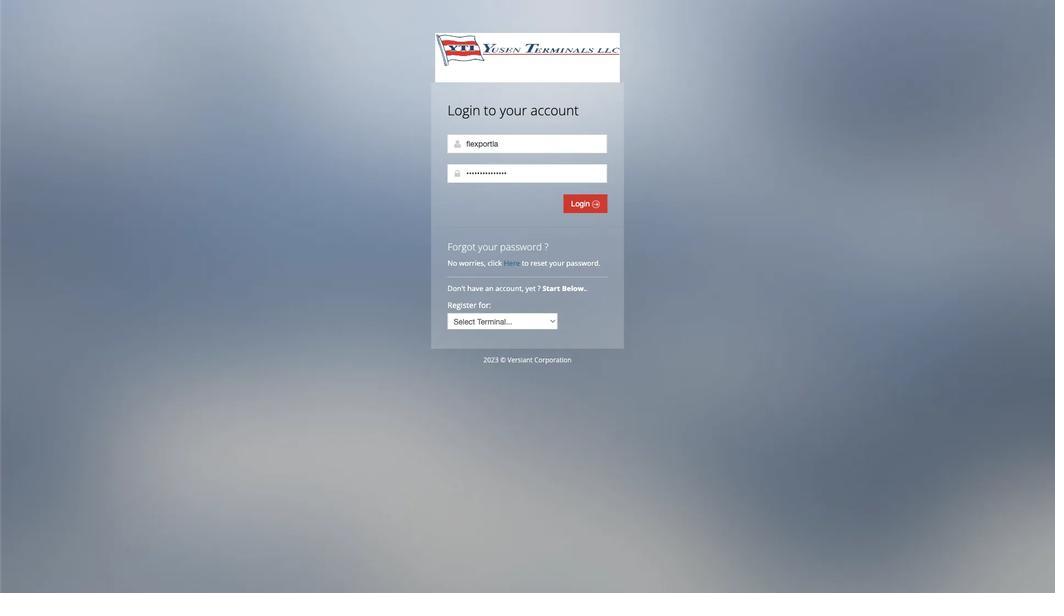 Task type: describe. For each thing, give the bounding box(es) containing it.
0 horizontal spatial ?
[[537, 284, 541, 293]]

lock image
[[453, 169, 462, 178]]

.
[[586, 284, 588, 293]]

here link
[[504, 258, 520, 268]]

forgot your password ? no worries, click here to reset your password.
[[448, 240, 600, 268]]

account,
[[495, 284, 524, 293]]

login to your account
[[448, 101, 579, 119]]

password.
[[566, 258, 600, 268]]

1 horizontal spatial your
[[500, 101, 527, 119]]

reset
[[531, 258, 547, 268]]

account
[[530, 101, 579, 119]]

Password password field
[[448, 164, 607, 183]]

for:
[[479, 300, 491, 310]]

don't have an account, yet ? start below. .
[[448, 284, 589, 293]]

click
[[488, 258, 502, 268]]

register
[[448, 300, 477, 310]]

versiant
[[507, 355, 533, 364]]

forgot
[[448, 240, 476, 253]]

to inside 'forgot your password ? no worries, click here to reset your password.'
[[522, 258, 529, 268]]

here
[[504, 258, 520, 268]]

2 vertical spatial your
[[549, 258, 564, 268]]



Task type: locate. For each thing, give the bounding box(es) containing it.
1 horizontal spatial ?
[[544, 240, 548, 253]]

login
[[448, 101, 480, 119], [571, 199, 592, 208]]

login button
[[563, 195, 607, 213]]

Username text field
[[448, 135, 607, 153]]

1 horizontal spatial login
[[571, 199, 592, 208]]

start
[[542, 284, 560, 293]]

0 vertical spatial ?
[[544, 240, 548, 253]]

your
[[500, 101, 527, 119], [478, 240, 498, 253], [549, 258, 564, 268]]

login inside button
[[571, 199, 592, 208]]

register for:
[[448, 300, 491, 310]]

1 vertical spatial login
[[571, 199, 592, 208]]

to right the here
[[522, 258, 529, 268]]

1 horizontal spatial to
[[522, 258, 529, 268]]

your right "reset"
[[549, 258, 564, 268]]

?
[[544, 240, 548, 253], [537, 284, 541, 293]]

2023
[[483, 355, 499, 364]]

don't
[[448, 284, 466, 293]]

have
[[467, 284, 483, 293]]

to
[[484, 101, 496, 119], [522, 258, 529, 268]]

worries,
[[459, 258, 486, 268]]

? up "reset"
[[544, 240, 548, 253]]

to up username text field
[[484, 101, 496, 119]]

©
[[500, 355, 506, 364]]

? inside 'forgot your password ? no worries, click here to reset your password.'
[[544, 240, 548, 253]]

1 vertical spatial to
[[522, 258, 529, 268]]

yet
[[526, 284, 536, 293]]

an
[[485, 284, 494, 293]]

0 vertical spatial login
[[448, 101, 480, 119]]

0 vertical spatial to
[[484, 101, 496, 119]]

no
[[448, 258, 457, 268]]

user image
[[453, 140, 462, 148]]

1 vertical spatial your
[[478, 240, 498, 253]]

0 horizontal spatial to
[[484, 101, 496, 119]]

login for login to your account
[[448, 101, 480, 119]]

below.
[[562, 284, 586, 293]]

0 horizontal spatial your
[[478, 240, 498, 253]]

0 horizontal spatial login
[[448, 101, 480, 119]]

2023 © versiant corporation
[[483, 355, 572, 364]]

1 vertical spatial ?
[[537, 284, 541, 293]]

? right yet
[[537, 284, 541, 293]]

corporation
[[534, 355, 572, 364]]

2 horizontal spatial your
[[549, 258, 564, 268]]

your up click
[[478, 240, 498, 253]]

password
[[500, 240, 542, 253]]

0 vertical spatial your
[[500, 101, 527, 119]]

your up username text field
[[500, 101, 527, 119]]

swapright image
[[592, 201, 600, 208]]

login for login
[[571, 199, 592, 208]]



